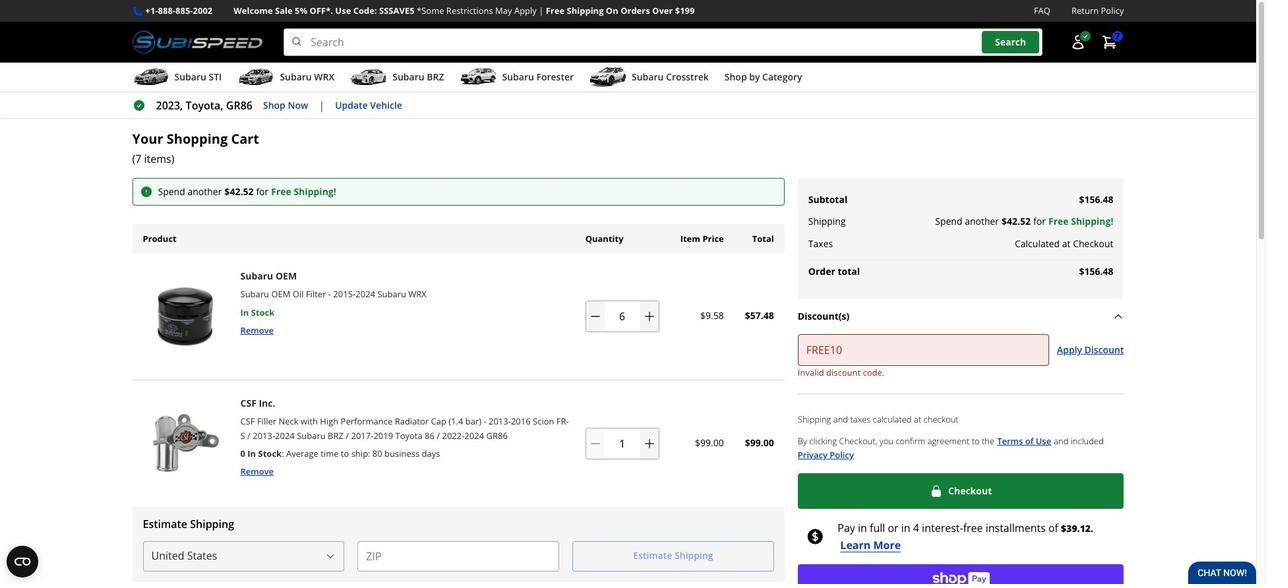 Task type: describe. For each thing, give the bounding box(es) containing it.
country select image
[[325, 551, 336, 562]]

a subaru sti thumbnail image image
[[132, 67, 169, 87]]

a subaru crosstrek thumbnail image image
[[590, 67, 627, 87]]

increment image
[[643, 437, 656, 450]]

a subaru forester thumbnail image image
[[460, 67, 497, 87]]

open widget image
[[7, 546, 38, 578]]

button image
[[1071, 34, 1086, 50]]

a subaru wrx thumbnail image image
[[238, 67, 275, 87]]

csf8044 the all-aluminum filler neck will include a high-pressure radiator cap to fit the subaru brz., image
[[138, 396, 233, 491]]

decrement image
[[589, 310, 602, 323]]

sub15208aa170 oem subaru oil filter - 2015-2020 wrx, image
[[138, 269, 233, 364]]



Task type: vqa. For each thing, say whether or not it's contained in the screenshot.
It's within the NOW THE STEERING WHEEL IS ONE OF THE BEST INTERIOR UPGRADES YOU CAN PERFORM. IT'S THE MAIN CENTRAL TOOL OF CONTROL WHEN DRIVING, RIGHT? WHEN LOOKING AT MODERN WORLD-CLASS SPORTS CARS SUCH AS THE PORSCHE GT3, THE MCLAREN 650S, OR WHATEVER THE LATEST FERRAMBO IS SHINING IN THE SHOWROOMS OF DEALERSHIPS, THE STEERING WHEEL WILL BE THE FIRST INTERIOR ITEM YOU WILL OBSERVE. BUT WHAT DO THEY ALL HAVE IN COMMON?
no



Task type: locate. For each thing, give the bounding box(es) containing it.
decrement image
[[589, 437, 602, 450]]

a subaru brz thumbnail image image
[[351, 67, 387, 87]]

Country Select button
[[143, 541, 345, 572]]

buy with shop pay image
[[932, 571, 991, 585]]

subispeed logo image
[[132, 28, 263, 56]]

increment image
[[643, 310, 656, 323]]

Discount Code field
[[798, 335, 1050, 366]]

search input field
[[284, 28, 1043, 56]]

Zip text field
[[358, 541, 560, 572]]

None number field
[[586, 301, 660, 332], [586, 428, 660, 460], [586, 301, 660, 332], [586, 428, 660, 460]]



